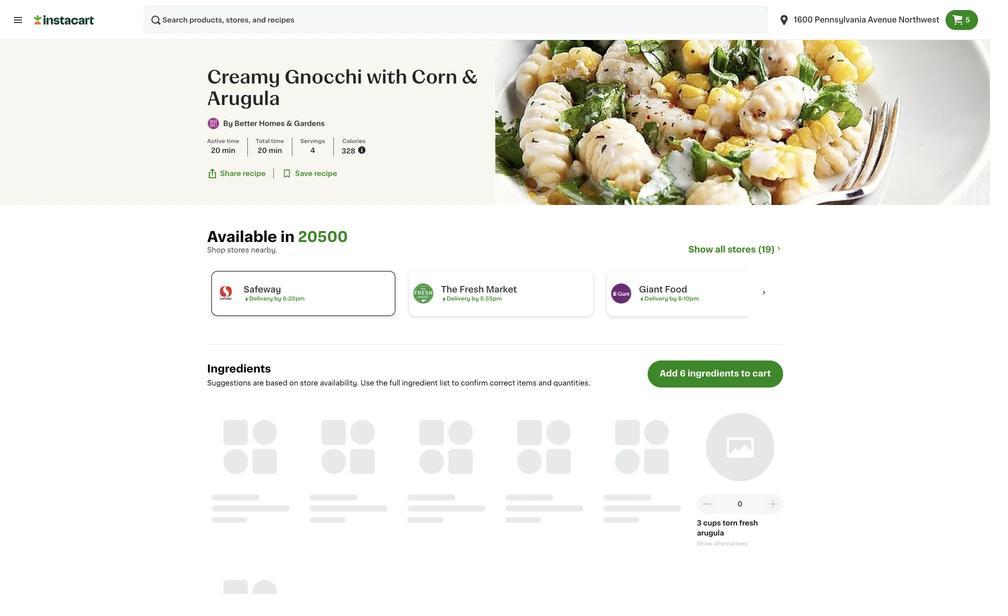 Task type: locate. For each thing, give the bounding box(es) containing it.
the fresh market
[[441, 286, 517, 294]]

2 delivery from the left
[[447, 296, 471, 302]]

servings 4
[[301, 139, 325, 154]]

0 horizontal spatial stores
[[227, 247, 249, 254]]

add
[[660, 370, 678, 378]]

alternatives
[[714, 541, 748, 547]]

min for active time 20 min
[[222, 147, 236, 154]]

2 by from the left
[[472, 296, 479, 302]]

min for total time 20 min
[[269, 147, 282, 154]]

instacart logo image
[[34, 14, 94, 26]]

1 horizontal spatial 20
[[258, 147, 267, 154]]

stores down "available"
[[227, 247, 249, 254]]

fresh
[[460, 286, 484, 294]]

1 delivery from the left
[[249, 296, 273, 302]]

safeway image
[[216, 284, 236, 304]]

1 horizontal spatial recipe
[[314, 170, 337, 177]]

recipe inside 'button'
[[243, 170, 266, 177]]

torn
[[723, 520, 738, 527]]

recipe
[[243, 170, 266, 177], [314, 170, 337, 177]]

1 vertical spatial to
[[452, 380, 459, 387]]

5:55pm
[[480, 296, 502, 302]]

2 min from the left
[[269, 147, 282, 154]]

2 20 from the left
[[258, 147, 267, 154]]

add 6 ingredients to cart
[[660, 370, 771, 378]]

delivery down 'giant' at the right top
[[645, 296, 669, 302]]

min down active
[[222, 147, 236, 154]]

recipe right the share
[[243, 170, 266, 177]]

to
[[742, 370, 751, 378], [452, 380, 459, 387]]

min
[[222, 147, 236, 154], [269, 147, 282, 154]]

1 horizontal spatial stores
[[728, 246, 756, 254]]

0 vertical spatial &
[[462, 69, 478, 86]]

the fresh market image
[[413, 284, 433, 304]]

1 min from the left
[[222, 147, 236, 154]]

pennsylvania
[[815, 16, 867, 24]]

1 time from the left
[[227, 139, 239, 144]]

to right list
[[452, 380, 459, 387]]

2 horizontal spatial by
[[670, 296, 677, 302]]

to inside button
[[742, 370, 751, 378]]

1 horizontal spatial to
[[742, 370, 751, 378]]

recipe right save
[[314, 170, 337, 177]]

1 horizontal spatial delivery
[[447, 296, 471, 302]]

giant
[[639, 286, 663, 294]]

0 horizontal spatial delivery
[[249, 296, 273, 302]]

market
[[486, 286, 517, 294]]

min down 'total'
[[269, 147, 282, 154]]

& right corn
[[462, 69, 478, 86]]

delivery for the fresh market
[[447, 296, 471, 302]]

1600 pennsylvania avenue northwest button
[[779, 6, 940, 34]]

giant food image
[[611, 284, 631, 304]]

time
[[227, 139, 239, 144], [271, 139, 284, 144]]

0 horizontal spatial time
[[227, 139, 239, 144]]

suggestions
[[207, 380, 251, 387]]

& right homes
[[287, 120, 292, 127]]

store
[[300, 380, 318, 387]]

min inside active time 20 min
[[222, 147, 236, 154]]

creamy gnocchi with corn & arugula
[[207, 69, 478, 108]]

by for giant food
[[670, 296, 677, 302]]

recipe for share recipe
[[243, 170, 266, 177]]

time inside total time 20 min
[[271, 139, 284, 144]]

0 horizontal spatial 20
[[211, 147, 220, 154]]

&
[[462, 69, 478, 86], [287, 120, 292, 127]]

3 cups torn fresh arugula show alternatives
[[697, 520, 759, 547]]

availability.
[[320, 380, 359, 387]]

0 horizontal spatial min
[[222, 147, 236, 154]]

in
[[281, 230, 295, 244]]

3 delivery from the left
[[645, 296, 669, 302]]

delivery
[[249, 296, 273, 302], [447, 296, 471, 302], [645, 296, 669, 302]]

& inside creamy gnocchi with corn & arugula
[[462, 69, 478, 86]]

3 by from the left
[[670, 296, 677, 302]]

correct
[[490, 380, 516, 387]]

0 horizontal spatial by
[[274, 296, 282, 302]]

min inside total time 20 min
[[269, 147, 282, 154]]

active
[[207, 139, 225, 144]]

stores
[[728, 246, 756, 254], [227, 247, 249, 254]]

ingredients
[[688, 370, 740, 378]]

20 for total time 20 min
[[258, 147, 267, 154]]

the
[[376, 380, 388, 387]]

5 button
[[946, 10, 979, 30]]

20 inside total time 20 min
[[258, 147, 267, 154]]

stores right 'all'
[[728, 246, 756, 254]]

time for total time 20 min
[[271, 139, 284, 144]]

0 vertical spatial show
[[689, 246, 714, 254]]

delivery down the
[[447, 296, 471, 302]]

show down arugula
[[697, 541, 713, 547]]

Search field
[[144, 6, 769, 34]]

use
[[361, 380, 375, 387]]

show
[[689, 246, 714, 254], [697, 541, 713, 547]]

to left cart
[[742, 370, 751, 378]]

show left 'all'
[[689, 246, 714, 254]]

1 by from the left
[[274, 296, 282, 302]]

the
[[441, 286, 458, 294]]

328
[[342, 148, 356, 155]]

time right 'total'
[[271, 139, 284, 144]]

2 recipe from the left
[[314, 170, 337, 177]]

0 horizontal spatial to
[[452, 380, 459, 387]]

delivery by 6:20pm
[[249, 296, 305, 302]]

20 inside active time 20 min
[[211, 147, 220, 154]]

time for active time 20 min
[[227, 139, 239, 144]]

show all stores (19)
[[689, 246, 775, 254]]

None search field
[[144, 6, 769, 34]]

0 horizontal spatial &
[[287, 120, 292, 127]]

time inside active time 20 min
[[227, 139, 239, 144]]

20 down active
[[211, 147, 220, 154]]

1 vertical spatial show
[[697, 541, 713, 547]]

creamy gnocchi with corn & arugula image
[[495, 40, 991, 205]]

1 horizontal spatial time
[[271, 139, 284, 144]]

2 horizontal spatial delivery
[[645, 296, 669, 302]]

1 recipe from the left
[[243, 170, 266, 177]]

by for safeway
[[274, 296, 282, 302]]

all
[[716, 246, 726, 254]]

1 horizontal spatial by
[[472, 296, 479, 302]]

avenue
[[869, 16, 897, 24]]

by left '6:20pm'
[[274, 296, 282, 302]]

1 20 from the left
[[211, 147, 220, 154]]

full
[[390, 380, 400, 387]]

1 horizontal spatial min
[[269, 147, 282, 154]]

shop
[[207, 247, 226, 254]]

0 vertical spatial to
[[742, 370, 751, 378]]

1600 pennsylvania avenue northwest button
[[773, 6, 946, 34]]

20 down 'total'
[[258, 147, 267, 154]]

show inside button
[[689, 246, 714, 254]]

0 horizontal spatial recipe
[[243, 170, 266, 177]]

delivery down 'safeway'
[[249, 296, 273, 302]]

1 horizontal spatial &
[[462, 69, 478, 86]]

by better homes & gardens
[[223, 120, 325, 127]]

stores inside available in 20500 shop stores nearby.
[[227, 247, 249, 254]]

2 time from the left
[[271, 139, 284, 144]]

corn
[[412, 69, 458, 86]]

recipe inside button
[[314, 170, 337, 177]]

6:20pm
[[283, 296, 305, 302]]

confirm
[[461, 380, 488, 387]]

ingredient
[[402, 380, 438, 387]]

share
[[220, 170, 241, 177]]

nearby.
[[251, 247, 278, 254]]

by down fresh
[[472, 296, 479, 302]]

share recipe button
[[207, 168, 266, 178]]

show all stores (19) button
[[689, 244, 783, 255]]

time right active
[[227, 139, 239, 144]]

by down food
[[670, 296, 677, 302]]

by
[[274, 296, 282, 302], [472, 296, 479, 302], [670, 296, 677, 302]]

active time 20 min
[[207, 139, 239, 154]]

available
[[207, 230, 277, 244]]

calories
[[342, 139, 366, 144]]



Task type: vqa. For each thing, say whether or not it's contained in the screenshot.


Task type: describe. For each thing, give the bounding box(es) containing it.
gnocchi
[[285, 69, 363, 86]]

on
[[290, 380, 298, 387]]

1600 pennsylvania avenue northwest
[[795, 16, 940, 24]]

5
[[966, 17, 971, 24]]

cart
[[753, 370, 771, 378]]

available in 20500 shop stores nearby.
[[207, 230, 348, 254]]

1600
[[795, 16, 813, 24]]

homes
[[259, 120, 285, 127]]

northwest
[[899, 16, 940, 24]]

show inside 3 cups torn fresh arugula show alternatives
[[697, 541, 713, 547]]

delivery for giant food
[[645, 296, 669, 302]]

6:10pm
[[679, 296, 699, 302]]

4
[[311, 147, 315, 154]]

arugula
[[697, 530, 725, 537]]

save
[[295, 170, 313, 177]]

suggestions are based on store availability. use the full ingredient list to confirm correct items and quantities.
[[207, 380, 591, 387]]

total
[[256, 139, 270, 144]]

cups
[[704, 520, 722, 527]]

share recipe
[[220, 170, 266, 177]]

0
[[738, 501, 743, 508]]

servings
[[301, 139, 325, 144]]

delivery by 6:10pm
[[645, 296, 699, 302]]

save recipe button
[[282, 168, 337, 178]]

arugula
[[207, 90, 280, 108]]

by
[[223, 120, 233, 127]]

save recipe
[[295, 170, 337, 177]]

based
[[266, 380, 288, 387]]

quantities.
[[554, 380, 591, 387]]

recipe for save recipe
[[314, 170, 337, 177]]

fresh
[[740, 520, 759, 527]]

better
[[235, 120, 257, 127]]

1 vertical spatial &
[[287, 120, 292, 127]]

product group
[[697, 404, 783, 548]]

safeway
[[244, 286, 281, 294]]

items
[[517, 380, 537, 387]]

6
[[680, 370, 686, 378]]

(19)
[[758, 246, 775, 254]]

gardens
[[294, 120, 325, 127]]

20500
[[298, 230, 348, 244]]

3
[[697, 520, 702, 527]]

add 6 ingredients to cart button
[[648, 361, 783, 388]]

decrement quantity image
[[701, 498, 713, 510]]

20 for active time 20 min
[[211, 147, 220, 154]]

and
[[539, 380, 552, 387]]

delivery for safeway
[[249, 296, 273, 302]]

giant food
[[639, 286, 688, 294]]

20500 button
[[298, 229, 348, 245]]

increment quantity image
[[767, 498, 779, 510]]

with
[[367, 69, 408, 86]]

delivery by 5:55pm
[[447, 296, 502, 302]]

food
[[665, 286, 688, 294]]

total time 20 min
[[256, 139, 284, 154]]

list
[[440, 380, 450, 387]]

by for the fresh market
[[472, 296, 479, 302]]

stores inside button
[[728, 246, 756, 254]]

creamy
[[207, 69, 280, 86]]

are
[[253, 380, 264, 387]]



